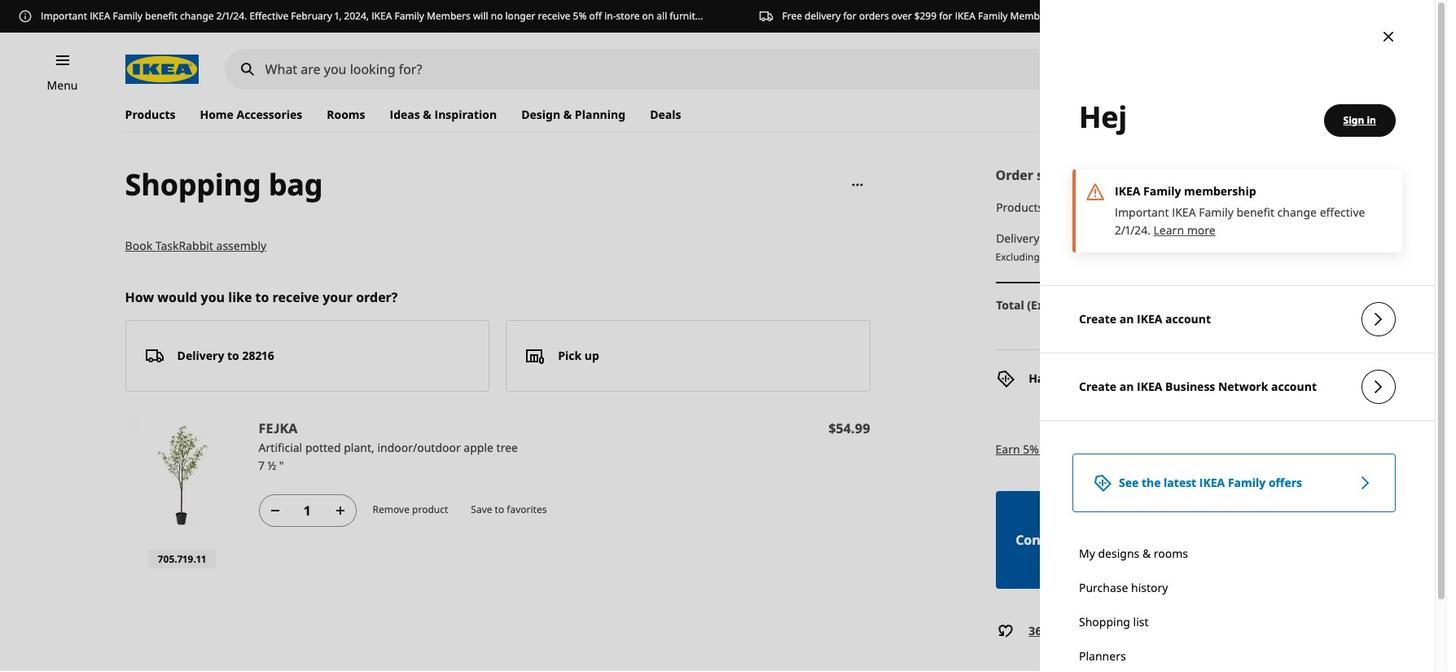 Task type: vqa. For each thing, say whether or not it's contained in the screenshot.
available for 48146 estimated price $33
no



Task type: describe. For each thing, give the bounding box(es) containing it.
change for 2/1/24.
[[180, 9, 214, 23]]

until
[[1274, 98, 1293, 110]]

& for design
[[563, 107, 572, 122]]

2024,
[[344, 9, 369, 23]]

important for important ikea family benefit change 2/1/24. effective february 1, 2024, ikea family members will no longer receive 5% off in-store on all furniture and décor. learn more
[[41, 9, 87, 23]]

$54.99 for products price
[[1378, 200, 1415, 215]]

open until 9:00pm button
[[1226, 98, 1327, 126]]

my designs & rooms
[[1079, 546, 1188, 561]]

members.
[[1011, 9, 1057, 23]]

members
[[427, 9, 471, 23]]

1 vertical spatial 5%
[[1023, 441, 1039, 457]]

2 vertical spatial change
[[1095, 623, 1137, 638]]

total
[[996, 297, 1024, 313]]

2/1/24. inside the important ikea family benefit change effective 2/1/24.
[[1115, 222, 1151, 238]]

an for business
[[1120, 379, 1134, 395]]

earn 5% in rewards at ikea using the ikea visa credit card*. details > link
[[996, 441, 1365, 457]]

list
[[1133, 614, 1149, 630]]

store
[[616, 9, 640, 23]]

products for products price
[[996, 200, 1043, 215]]

to right days
[[1080, 623, 1093, 638]]

ikea logotype, go to start page image
[[125, 55, 198, 84]]

1,
[[335, 9, 342, 23]]

feb
[[1147, 9, 1164, 23]]

important ikea family benefit change 2/1/24. effective february 1, 2024, ikea family members will no longer receive 5% off in-store on all furniture and décor. learn more link
[[18, 9, 817, 24]]

7
[[259, 458, 265, 473]]

sign
[[1344, 113, 1365, 127]]

earn
[[996, 441, 1020, 457]]

create an ikea business network account
[[1079, 379, 1317, 395]]

pick
[[558, 348, 582, 363]]

up
[[585, 348, 599, 363]]

ideas & inspiration
[[390, 107, 497, 122]]

earn 5% in rewards at ikea using the ikea visa credit card*. details >
[[996, 441, 1365, 457]]

2 vertical spatial $54.99
[[829, 419, 871, 437]]

365 days to change your mind link
[[1028, 623, 1199, 638]]

order
[[996, 166, 1034, 184]]

shopping list
[[1079, 614, 1149, 630]]

pick up
[[558, 348, 599, 363]]

bag
[[269, 165, 323, 204]]

network
[[1219, 379, 1269, 395]]

open
[[1249, 98, 1272, 110]]

28216 for deliver to
[[1366, 109, 1399, 125]]

indoor/outdoor
[[377, 440, 461, 455]]

family left members
[[395, 9, 424, 23]]

family inside the important ikea family benefit change effective 2/1/24.
[[1199, 204, 1234, 220]]

purchase history
[[1079, 580, 1168, 595]]

deliver
[[1366, 98, 1396, 110]]

now
[[1085, 9, 1105, 23]]

0 vertical spatial 5%
[[573, 9, 587, 23]]

how
[[125, 288, 154, 306]]

fejka
[[259, 419, 298, 437]]

shopping bag
[[125, 165, 323, 204]]

705.719.11
[[158, 552, 206, 566]]

sign in
[[1344, 113, 1377, 127]]

products price
[[996, 200, 1073, 215]]

over
[[892, 9, 912, 23]]

offers
[[1269, 475, 1303, 490]]

create for create an ikea account
[[1079, 312, 1117, 327]]

details
[[1319, 441, 1355, 457]]

delivery for excluding
[[1043, 250, 1079, 264]]

(excl.
[[1027, 297, 1056, 313]]

products for products
[[125, 107, 175, 122]]

through
[[1107, 9, 1145, 23]]

see the latest ikea family offers link
[[1073, 454, 1396, 512]]

½
[[267, 458, 276, 473]]

to for save to favorites
[[495, 503, 504, 517]]

ideas & inspiration link
[[378, 98, 509, 132]]

in inside button
[[1367, 113, 1377, 127]]

& for ideas
[[423, 107, 432, 122]]

design & planning
[[521, 107, 626, 122]]

orders
[[859, 9, 889, 23]]

tree
[[497, 440, 518, 455]]

create for create an ikea business network account
[[1079, 379, 1117, 395]]

inspiration
[[435, 107, 497, 122]]

learn more link
[[1154, 222, 1216, 238]]

order?
[[356, 288, 398, 306]]

,
[[371, 440, 375, 455]]

longer
[[505, 9, 535, 23]]

delivery for delivery to 28216
[[177, 348, 224, 363]]

important for important ikea family benefit change effective 2/1/24.
[[1115, 204, 1169, 220]]

deals
[[650, 107, 681, 122]]

delivery for free
[[805, 9, 841, 23]]

ideas
[[390, 107, 420, 122]]

create an ikea account link
[[1040, 285, 1435, 353]]

3
[[1166, 9, 1172, 23]]

"
[[279, 458, 284, 473]]

fejka link
[[259, 419, 298, 437]]

open until 9:00pm
[[1249, 98, 1327, 110]]

sign in button
[[1324, 104, 1396, 137]]

excluding delivery
[[996, 250, 1079, 264]]

will
[[473, 9, 488, 23]]

product
[[412, 503, 448, 517]]

$54.99 for total (excl. tax)
[[1352, 292, 1415, 319]]

shop
[[1059, 9, 1083, 23]]

summary
[[1037, 166, 1099, 184]]

products link
[[125, 98, 188, 132]]

see the latest ikea family offers
[[1119, 475, 1303, 490]]

-
[[1411, 231, 1415, 246]]

décor.
[[733, 9, 762, 23]]

days
[[1051, 623, 1078, 638]]

>
[[1358, 441, 1365, 457]]

menu button
[[47, 77, 78, 94]]

deliver to 28216
[[1366, 98, 1407, 125]]

home
[[200, 107, 234, 122]]

free delivery for orders over $299 for ikea family members. shop now through feb 3 link
[[760, 9, 1172, 24]]

0 vertical spatial your
[[323, 288, 353, 306]]

shopping for shopping bag
[[125, 165, 261, 204]]

planners
[[1079, 648, 1126, 664]]

using
[[1142, 441, 1171, 457]]

history
[[1131, 580, 1168, 595]]

book
[[125, 238, 152, 253]]

price
[[1046, 200, 1073, 215]]

family up ikea logotype, go to start page
[[113, 9, 143, 23]]

furniture
[[670, 9, 711, 23]]



Task type: locate. For each thing, give the bounding box(es) containing it.
None search field
[[224, 49, 1120, 90]]

change
[[180, 9, 214, 23], [1278, 204, 1317, 220], [1095, 623, 1137, 638]]

home accessories link
[[188, 98, 315, 132]]

visa
[[1221, 441, 1243, 457]]

1 vertical spatial account
[[1272, 379, 1317, 395]]

5% right earn
[[1023, 441, 1039, 457]]

0 horizontal spatial 5%
[[573, 9, 587, 23]]

in right the sign
[[1367, 113, 1377, 127]]

1 horizontal spatial products
[[996, 200, 1043, 215]]

change up ikea logotype, go to start page
[[180, 9, 214, 23]]

1 vertical spatial 2/1/24.
[[1115, 222, 1151, 238]]

1 horizontal spatial delivery
[[1043, 250, 1079, 264]]

benefit inside the important ikea family benefit change effective 2/1/24.
[[1237, 204, 1275, 220]]

important ikea family benefit change 2/1/24. effective february 1, 2024, ikea family members will no longer receive 5% off in-store on all furniture and décor. learn more
[[41, 9, 817, 23]]

change for effective
[[1278, 204, 1317, 220]]

&
[[423, 107, 432, 122], [563, 107, 572, 122], [1143, 546, 1151, 561]]

0 vertical spatial delivery
[[805, 9, 841, 23]]

1 for from the left
[[843, 9, 857, 23]]

receive right longer
[[538, 9, 571, 23]]

rooms link
[[315, 98, 378, 132]]

see
[[1119, 475, 1139, 490]]

1 horizontal spatial &
[[563, 107, 572, 122]]

book taskrabbit assembly link
[[125, 238, 266, 253]]

favorites
[[507, 503, 547, 517]]

my
[[1079, 546, 1095, 561]]

total (excl. tax)
[[996, 297, 1081, 313]]

5% left off in the top of the page
[[573, 9, 587, 23]]

to inside deliver to 28216
[[1398, 98, 1407, 110]]

at
[[1101, 441, 1112, 457]]

potted
[[305, 440, 341, 455]]

credit
[[1246, 441, 1278, 457]]

purchase
[[1079, 580, 1129, 595]]

1 vertical spatial benefit
[[1237, 204, 1275, 220]]

0 horizontal spatial &
[[423, 107, 432, 122]]

0 vertical spatial 28216
[[1366, 109, 1399, 125]]

1 vertical spatial delivery
[[1043, 250, 1079, 264]]

0 vertical spatial shopping
[[125, 165, 261, 204]]

0 vertical spatial 2/1/24.
[[216, 9, 247, 23]]

fejka artificial potted plant , indoor/outdoor apple tree 7 ½ "
[[259, 419, 518, 473]]

& inside 'link'
[[1143, 546, 1151, 561]]

family down visa at the right bottom of page
[[1228, 475, 1266, 490]]

benefit for effective
[[1237, 204, 1275, 220]]

0 vertical spatial delivery
[[996, 231, 1039, 246]]

0 horizontal spatial for
[[843, 9, 857, 23]]

2/1/24. left effective
[[216, 9, 247, 23]]

menu
[[47, 77, 78, 93]]

365
[[1028, 623, 1048, 638]]

planning
[[575, 107, 626, 122]]

close menu image
[[1379, 27, 1399, 46]]

receive right like
[[273, 288, 319, 306]]

pick up button
[[506, 320, 871, 392]]

0 horizontal spatial products
[[125, 107, 175, 122]]

0 horizontal spatial 2/1/24.
[[216, 9, 247, 23]]

more
[[793, 9, 817, 23]]

0 vertical spatial change
[[180, 9, 214, 23]]

1 horizontal spatial delivery
[[996, 231, 1039, 246]]

benefit for 2/1/24.
[[145, 9, 178, 23]]

mind
[[1169, 623, 1199, 638]]

family down the membership
[[1199, 204, 1234, 220]]

1 horizontal spatial learn
[[1154, 222, 1184, 238]]

2 horizontal spatial change
[[1278, 204, 1317, 220]]

the
[[1174, 441, 1192, 457], [1142, 475, 1161, 490]]

2/1/24. left learn more
[[1115, 222, 1151, 238]]

1 vertical spatial delivery
[[177, 348, 224, 363]]

0 vertical spatial benefit
[[145, 9, 178, 23]]

create right (excl.
[[1079, 312, 1117, 327]]

2/1/24.
[[216, 9, 247, 23], [1115, 222, 1151, 238]]

family up the learn more link
[[1144, 183, 1181, 199]]

benefit up ikea logotype, go to start page
[[145, 9, 178, 23]]

artificial
[[259, 440, 302, 455]]

to down like
[[227, 348, 239, 363]]

for right $299
[[939, 9, 953, 23]]

0 horizontal spatial shopping
[[125, 165, 261, 204]]

0 horizontal spatial account
[[1166, 312, 1211, 327]]

change inside important ikea family benefit change 2/1/24. effective february 1, 2024, ikea family members will no longer receive 5% off in-store on all furniture and décor. learn more link
[[180, 9, 214, 23]]

your
[[323, 288, 353, 306], [1140, 623, 1166, 638]]

benefit down the membership
[[1237, 204, 1275, 220]]

1 vertical spatial receive
[[273, 288, 319, 306]]

my designs & rooms link
[[1079, 545, 1396, 563]]

accessories
[[237, 107, 302, 122]]

assembly
[[216, 238, 266, 253]]

0 vertical spatial create
[[1079, 312, 1117, 327]]

0 horizontal spatial important
[[41, 9, 87, 23]]

0 vertical spatial account
[[1166, 312, 1211, 327]]

your left mind
[[1140, 623, 1166, 638]]

to for delivery to 28216
[[227, 348, 239, 363]]

1 vertical spatial shopping
[[1079, 614, 1131, 630]]

1 an from the top
[[1120, 312, 1134, 327]]

shopping down purchase
[[1079, 614, 1131, 630]]

designs
[[1098, 546, 1140, 561]]

the right see
[[1142, 475, 1161, 490]]

your left order?
[[323, 288, 353, 306]]

latest
[[1164, 475, 1197, 490]]

0 vertical spatial the
[[1174, 441, 1192, 457]]

& left rooms
[[1143, 546, 1151, 561]]

an for account
[[1120, 312, 1134, 327]]

1 vertical spatial create
[[1079, 379, 1117, 395]]

1 horizontal spatial for
[[939, 9, 953, 23]]

28216 right the sign
[[1366, 109, 1399, 125]]

change left effective
[[1278, 204, 1317, 220]]

in
[[1367, 113, 1377, 127], [1042, 441, 1052, 457]]

None text field
[[288, 501, 327, 520]]

0 vertical spatial learn
[[764, 9, 790, 23]]

0 horizontal spatial delivery
[[805, 9, 841, 23]]

0 vertical spatial important
[[41, 9, 87, 23]]

delivery
[[805, 9, 841, 23], [1043, 250, 1079, 264]]

create inside create an ikea business network account link
[[1079, 379, 1117, 395]]

& right the ideas
[[423, 107, 432, 122]]

family left members.
[[978, 9, 1008, 23]]

2 for from the left
[[939, 9, 953, 23]]

2 create from the top
[[1079, 379, 1117, 395]]

delivery right the excluding
[[1043, 250, 1079, 264]]

1 horizontal spatial account
[[1272, 379, 1317, 395]]

to right save on the left bottom
[[495, 503, 504, 517]]

1 vertical spatial 28216
[[242, 348, 275, 363]]

0 vertical spatial $54.99
[[1378, 200, 1415, 215]]

products down order
[[996, 200, 1043, 215]]

2 horizontal spatial &
[[1143, 546, 1151, 561]]

1 horizontal spatial shopping
[[1079, 614, 1131, 630]]

0 horizontal spatial your
[[323, 288, 353, 306]]

1 horizontal spatial 2/1/24.
[[1115, 222, 1151, 238]]

card*.
[[1281, 441, 1316, 457]]

$299
[[915, 9, 937, 23]]

0 vertical spatial an
[[1120, 312, 1134, 327]]

1 vertical spatial the
[[1142, 475, 1161, 490]]

create up at
[[1079, 379, 1117, 395]]

an right tax)
[[1120, 312, 1134, 327]]

shopping inside shopping list link
[[1079, 614, 1131, 630]]

28216 for delivery to
[[242, 348, 275, 363]]

28216 down how would you like to receive your order?
[[242, 348, 275, 363]]

1 horizontal spatial the
[[1174, 441, 1192, 457]]

shopping for shopping list
[[1079, 614, 1131, 630]]

no
[[491, 9, 503, 23]]

taskrabbit
[[155, 238, 213, 253]]

order summary
[[996, 166, 1099, 184]]

1 vertical spatial change
[[1278, 204, 1317, 220]]

1 horizontal spatial 5%
[[1023, 441, 1039, 457]]

ikea fejka art image
[[125, 418, 239, 532]]

the right using
[[1174, 441, 1192, 457]]

delivery to 28216
[[177, 348, 275, 363]]

plant
[[344, 440, 371, 455]]

shopping up book taskrabbit assembly
[[125, 165, 261, 204]]

effective
[[1320, 204, 1366, 220]]

business
[[1166, 379, 1216, 395]]

an left business
[[1120, 379, 1134, 395]]

0 vertical spatial in
[[1367, 113, 1377, 127]]

28216 inside deliver to 28216
[[1366, 109, 1399, 125]]

remove product
[[373, 503, 448, 517]]

and
[[713, 9, 731, 23]]

1 horizontal spatial your
[[1140, 623, 1166, 638]]

save
[[471, 503, 492, 517]]

apple
[[464, 440, 494, 455]]

0 vertical spatial receive
[[538, 9, 571, 23]]

delivery right the free
[[805, 9, 841, 23]]

to for deliver to 28216
[[1398, 98, 1407, 110]]

planners link
[[1079, 647, 1396, 665]]

0 horizontal spatial benefit
[[145, 9, 178, 23]]

0 horizontal spatial change
[[180, 9, 214, 23]]

save to favorites
[[471, 503, 547, 517]]

rooms
[[1154, 546, 1188, 561]]

to right deliver
[[1398, 98, 1407, 110]]

account right network
[[1272, 379, 1317, 395]]

1 vertical spatial products
[[996, 200, 1043, 215]]

0 horizontal spatial delivery
[[177, 348, 224, 363]]

shopping
[[125, 165, 261, 204], [1079, 614, 1131, 630]]

1 vertical spatial in
[[1042, 441, 1052, 457]]

ikea family membership
[[1115, 183, 1257, 199]]

benefit
[[145, 9, 178, 23], [1237, 204, 1275, 220]]

1 horizontal spatial receive
[[538, 9, 571, 23]]

create inside create an ikea account link
[[1079, 312, 1117, 327]]

heading
[[996, 349, 1415, 408]]

delivery up the excluding
[[996, 231, 1039, 246]]

1 vertical spatial your
[[1140, 623, 1166, 638]]

& right design
[[563, 107, 572, 122]]

how would you like to receive your order?
[[125, 288, 398, 306]]

delivery down you
[[177, 348, 224, 363]]

products down ikea logotype, go to start page
[[125, 107, 175, 122]]

0 horizontal spatial 28216
[[242, 348, 275, 363]]

1 horizontal spatial important
[[1115, 204, 1169, 220]]

0 vertical spatial products
[[125, 107, 175, 122]]

off
[[589, 9, 602, 23]]

ikea
[[90, 9, 110, 23], [372, 9, 392, 23], [955, 9, 976, 23], [1115, 183, 1141, 199], [1172, 204, 1196, 220], [1137, 312, 1163, 327], [1137, 379, 1163, 395], [1115, 441, 1139, 457], [1195, 441, 1219, 457], [1200, 475, 1225, 490]]

0 horizontal spatial learn
[[764, 9, 790, 23]]

0 horizontal spatial receive
[[273, 288, 319, 306]]

important up learn more
[[1115, 204, 1169, 220]]

free delivery for orders over $299 for ikea family members. shop now through feb 3
[[782, 9, 1172, 23]]

0 horizontal spatial in
[[1042, 441, 1052, 457]]

create an ikea account
[[1079, 312, 1211, 327]]

1 create from the top
[[1079, 312, 1117, 327]]

products
[[125, 107, 175, 122], [996, 200, 1043, 215]]

family inside free delivery for orders over $299 for ikea family members. shop now through feb 3 link
[[978, 9, 1008, 23]]

1 vertical spatial $54.99
[[1352, 292, 1415, 319]]

1 horizontal spatial change
[[1095, 623, 1137, 638]]

change inside the important ikea family benefit change effective 2/1/24.
[[1278, 204, 1317, 220]]

for left orders
[[843, 9, 857, 23]]

on
[[642, 9, 654, 23]]

1 horizontal spatial benefit
[[1237, 204, 1275, 220]]

1 vertical spatial learn
[[1154, 222, 1184, 238]]

2 an from the top
[[1120, 379, 1134, 395]]

important up menu
[[41, 9, 87, 23]]

book taskrabbit assembly
[[125, 238, 266, 253]]

excluding
[[996, 250, 1040, 264]]

in left rewards at the bottom right of page
[[1042, 441, 1052, 457]]

family inside the see the latest ikea family offers link
[[1228, 475, 1266, 490]]

1 horizontal spatial in
[[1367, 113, 1377, 127]]

9:00pm
[[1295, 98, 1327, 110]]

important inside the important ikea family benefit change effective 2/1/24.
[[1115, 204, 1169, 220]]

ikea inside the important ikea family benefit change effective 2/1/24.
[[1172, 204, 1196, 220]]

change up planners
[[1095, 623, 1137, 638]]

delivery for delivery
[[996, 231, 1039, 246]]

account up business
[[1166, 312, 1211, 327]]

more
[[1187, 222, 1216, 238]]

1 horizontal spatial 28216
[[1366, 109, 1399, 125]]

1 vertical spatial an
[[1120, 379, 1134, 395]]

0 horizontal spatial the
[[1142, 475, 1161, 490]]

to right like
[[255, 288, 269, 306]]

hej
[[1079, 97, 1127, 137]]

1 vertical spatial important
[[1115, 204, 1169, 220]]

account
[[1166, 312, 1211, 327], [1272, 379, 1317, 395]]



